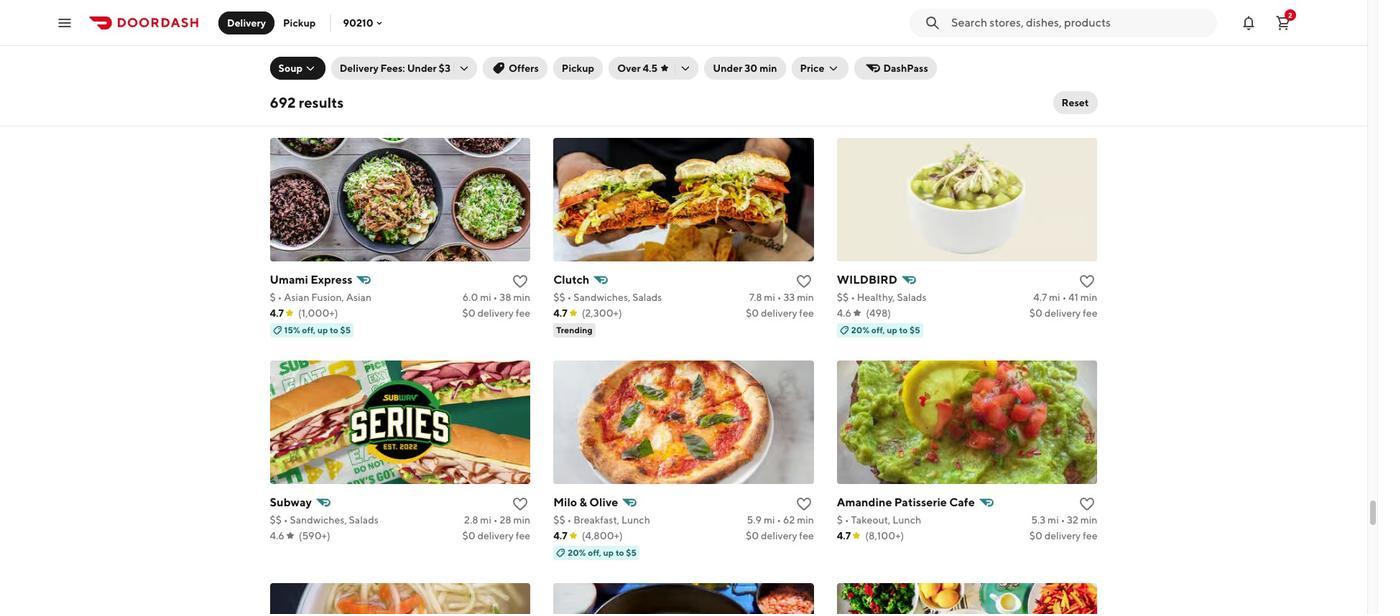 Task type: describe. For each thing, give the bounding box(es) containing it.
$​0 delivery fee for subway
[[462, 530, 530, 541]]

delivery fees: under $3
[[340, 63, 451, 74]]

mi for clutch
[[764, 291, 775, 303]]

20% off, up to $5 for wildbird
[[851, 325, 920, 335]]

(8,100+)
[[865, 530, 904, 541]]

4.7 left the 41
[[1033, 291, 1047, 303]]

up for umami express
[[317, 325, 328, 335]]

min for riozonas acai
[[797, 69, 814, 80]]

$$ for wildbird
[[837, 291, 849, 303]]

• left 26
[[777, 69, 781, 80]]

6.0
[[463, 291, 478, 303]]

4.6 for wildbird
[[837, 307, 851, 319]]

peet's coffee
[[270, 50, 342, 64]]

$$ • healthy, salads
[[837, 291, 927, 303]]

off, for wildbird
[[871, 325, 885, 335]]

(590+)
[[299, 530, 330, 541]]

• left 62
[[777, 514, 781, 526]]

32
[[1067, 514, 1078, 526]]

brew
[[344, 69, 368, 80]]

5.9 mi • 62 min
[[747, 514, 814, 526]]

0 vertical spatial pickup button
[[274, 11, 324, 34]]

click to add this store to your saved list image for peet's coffee
[[512, 50, 529, 67]]

1 horizontal spatial pickup button
[[553, 57, 603, 80]]

takeout, for riozonas
[[573, 69, 613, 80]]

$$ • sandwiches, salads for clutch
[[553, 291, 662, 303]]

$ • coffee, cold brew
[[270, 69, 368, 80]]

$ for umami express
[[270, 291, 276, 303]]

$​0 delivery fee for amandine patisserie cafe
[[1029, 530, 1097, 541]]

• left 32
[[1061, 514, 1065, 526]]

fee for amandine patisserie cafe
[[1083, 530, 1097, 541]]

results
[[299, 94, 344, 111]]

under 30 min
[[713, 63, 777, 74]]

5.3
[[1031, 514, 1046, 526]]

$ • takeout, lunch
[[837, 514, 921, 526]]

$$ • takeout, juice bar
[[553, 69, 657, 80]]

$​0 for milo & olive
[[746, 530, 759, 541]]

2.9
[[464, 69, 479, 80]]

$​0 delivery fee for wildbird
[[1029, 307, 1097, 319]]

umami express
[[270, 273, 352, 286]]

38
[[500, 291, 511, 303]]

deals:
[[284, 102, 309, 113]]

click to add this store to your saved list image for clutch
[[795, 273, 812, 290]]

min inside "button"
[[760, 63, 777, 74]]

2 asian from the left
[[346, 291, 371, 303]]

4.9 mi • 26 min
[[747, 69, 814, 80]]

offers
[[509, 63, 539, 74]]

delivery for delivery fees: under $3
[[340, 63, 378, 74]]

• up 4.8
[[278, 69, 282, 80]]

4.9
[[747, 69, 762, 80]]

$​0 inside $$ • greek $​0 delivery fee
[[1029, 85, 1042, 96]]

$​0 for umami express
[[462, 307, 475, 319]]

takeout, for amandine
[[851, 514, 891, 526]]

$​0 for amandine patisserie cafe
[[1029, 530, 1042, 541]]

2 button
[[1269, 8, 1298, 37]]

delivery for wildbird
[[1044, 307, 1081, 319]]

under inside "button"
[[713, 63, 742, 74]]

umami
[[270, 273, 308, 286]]

(498)
[[866, 307, 891, 319]]

4.7 for milo & olive
[[553, 530, 567, 541]]

sandwiches, for subway
[[290, 514, 347, 526]]

min for clutch
[[797, 291, 814, 303]]

lunch for olive
[[621, 514, 650, 526]]

6.0 mi • 38 min
[[463, 291, 530, 303]]

delivery for subway
[[477, 530, 514, 541]]

2.8
[[464, 514, 478, 526]]

over 4.5 button
[[609, 57, 699, 80]]

2.8 mi • 28 min
[[464, 514, 530, 526]]

price button
[[791, 57, 849, 80]]

soup
[[278, 63, 303, 74]]

bar
[[641, 69, 657, 80]]

delivery button
[[218, 11, 274, 34]]

• left 22
[[494, 69, 498, 80]]

4.7 for umami express
[[270, 307, 284, 319]]

healthy,
[[857, 291, 895, 303]]

$​0 for subway
[[462, 530, 475, 541]]

click to add this store to your saved list image for milo & olive
[[795, 496, 812, 513]]

30
[[745, 63, 757, 74]]

lunch for cafe
[[893, 514, 921, 526]]

26
[[783, 69, 795, 80]]

• down the "clutch"
[[567, 291, 571, 303]]

5.9
[[747, 514, 762, 526]]

• down 'umami'
[[278, 291, 282, 303]]

over
[[617, 63, 641, 74]]

milo & olive
[[553, 496, 618, 509]]

28
[[500, 514, 511, 526]]

7.8
[[749, 291, 762, 303]]

• down amandine
[[845, 514, 849, 526]]

wildbird
[[837, 273, 897, 286]]

mi for riozonas acai
[[764, 69, 775, 80]]

$$ • breakfast, lunch
[[553, 514, 650, 526]]

subway
[[270, 496, 312, 509]]

pickup for topmost pickup button
[[283, 17, 316, 28]]

$$ • greek $​0 delivery fee
[[837, 69, 1097, 96]]

open menu image
[[56, 14, 73, 31]]

dashpass
[[883, 63, 928, 74]]

patisserie
[[894, 496, 947, 509]]

fee for wildbird
[[1083, 307, 1097, 319]]

offers button
[[483, 57, 547, 80]]

mi for wildbird
[[1049, 291, 1060, 303]]

2
[[1288, 10, 1292, 19]]

cold
[[320, 69, 342, 80]]

breakfast,
[[573, 514, 619, 526]]

salads for wildbird
[[897, 291, 927, 303]]

fees:
[[381, 63, 405, 74]]

amandine patisserie cafe
[[837, 496, 975, 509]]

$ for amandine patisserie cafe
[[837, 514, 843, 526]]

41
[[1068, 291, 1078, 303]]

(2,300+)
[[582, 307, 622, 319]]

• left the 41
[[1062, 291, 1066, 303]]

fusion,
[[311, 291, 344, 303]]

$$ inside $$ • greek $​0 delivery fee
[[837, 69, 849, 80]]

pickup for the right pickup button
[[562, 63, 594, 74]]

• down milo
[[567, 514, 571, 526]]

4.7 for amandine patisserie cafe
[[837, 530, 851, 541]]

$5 for peet's coffee
[[379, 102, 389, 113]]

15%
[[284, 325, 300, 335]]

90210
[[343, 17, 373, 28]]

mi for amandine patisserie cafe
[[1048, 514, 1059, 526]]

&
[[579, 496, 587, 509]]

mi for peet's coffee
[[481, 69, 492, 80]]

salads for subway
[[349, 514, 378, 526]]

mi for umami express
[[480, 291, 491, 303]]



Task type: vqa. For each thing, say whether or not it's contained in the screenshot.
the top Next button of carousel "image"
no



Task type: locate. For each thing, give the bounding box(es) containing it.
off, for milo & olive
[[588, 547, 601, 558]]

0 horizontal spatial off,
[[302, 325, 316, 335]]

min right 28
[[513, 514, 530, 526]]

fee
[[1083, 85, 1097, 96], [516, 307, 530, 319], [799, 307, 814, 319], [1083, 307, 1097, 319], [516, 530, 530, 541], [799, 530, 814, 541], [1083, 530, 1097, 541]]

min for milo & olive
[[797, 514, 814, 526]]

mi for milo & olive
[[764, 514, 775, 526]]

mi right the 5.9
[[764, 514, 775, 526]]

min right 33
[[797, 291, 814, 303]]

$ for peet's coffee
[[270, 69, 276, 80]]

mi
[[481, 69, 492, 80], [764, 69, 775, 80], [480, 291, 491, 303], [764, 291, 775, 303], [1049, 291, 1060, 303], [480, 514, 491, 526], [764, 514, 775, 526], [1048, 514, 1059, 526]]

$5 for wildbird
[[910, 325, 920, 335]]

2 horizontal spatial to
[[899, 325, 908, 335]]

riozonas
[[553, 50, 604, 64]]

click to add this store to your saved list image up 4.7 mi • 41 min at the top right of the page
[[1079, 273, 1096, 290]]

under 30 min button
[[704, 57, 786, 80]]

$$
[[553, 69, 565, 80], [837, 69, 849, 80], [553, 291, 565, 303], [837, 291, 849, 303], [270, 514, 282, 526], [553, 514, 565, 526]]

$​0 delivery fee down 5.9 mi • 62 min
[[746, 530, 814, 541]]

0 horizontal spatial lunch
[[621, 514, 650, 526]]

$3
[[439, 63, 451, 74]]

$5 down $$ • breakfast, lunch
[[626, 547, 637, 558]]

mi for subway
[[480, 514, 491, 526]]

$​0 delivery fee down 2.8 mi • 28 min
[[462, 530, 530, 541]]

fee down 2.8 mi • 28 min
[[516, 530, 530, 541]]

2 horizontal spatial off,
[[871, 325, 885, 335]]

pickup button left acai
[[553, 57, 603, 80]]

0 vertical spatial takeout,
[[573, 69, 613, 80]]

0 horizontal spatial takeout,
[[573, 69, 613, 80]]

$ • asian fusion, asian
[[270, 291, 371, 303]]

off,
[[302, 325, 316, 335], [871, 325, 885, 335], [588, 547, 601, 558]]

0 horizontal spatial asian
[[284, 291, 309, 303]]

1 horizontal spatial to
[[616, 547, 624, 558]]

sandwiches, up (2,300+)
[[573, 291, 630, 303]]

fee up reset
[[1083, 85, 1097, 96]]

1 vertical spatial $
[[270, 291, 276, 303]]

mi right 2.8
[[480, 514, 491, 526]]

min right the 41
[[1080, 291, 1097, 303]]

1 vertical spatial sandwiches,
[[290, 514, 347, 526]]

$$ • sandwiches, salads for subway
[[270, 514, 378, 526]]

0 vertical spatial 4.6
[[837, 307, 851, 319]]

min for subway
[[513, 514, 530, 526]]

0 horizontal spatial 20%
[[568, 547, 586, 558]]

0 vertical spatial 20%
[[851, 325, 870, 335]]

4.6 for subway
[[270, 530, 284, 541]]

1 vertical spatial 20%
[[568, 547, 586, 558]]

20% down (498)
[[851, 325, 870, 335]]

click to add this store to your saved list image up 2.9 mi • 22 min
[[512, 50, 529, 67]]

$ down 'umami'
[[270, 291, 276, 303]]

delivery down 7.8 mi • 33 min
[[761, 307, 797, 319]]

min right 22
[[513, 69, 530, 80]]

1 horizontal spatial takeout,
[[851, 514, 891, 526]]

• down riozonas
[[567, 69, 571, 80]]

0 horizontal spatial pickup
[[283, 17, 316, 28]]

1 horizontal spatial up
[[603, 547, 614, 558]]

min for peet's coffee
[[513, 69, 530, 80]]

• inside $$ • greek $​0 delivery fee
[[851, 69, 855, 80]]

coffee,
[[284, 69, 318, 80]]

up for milo & olive
[[603, 547, 614, 558]]

0 vertical spatial delivery
[[227, 17, 266, 28]]

up down (1,000+)
[[317, 325, 328, 335]]

1 vertical spatial pickup button
[[553, 57, 603, 80]]

•
[[278, 69, 282, 80], [494, 69, 498, 80], [567, 69, 571, 80], [777, 69, 781, 80], [851, 69, 855, 80], [278, 291, 282, 303], [493, 291, 498, 303], [567, 291, 571, 303], [777, 291, 781, 303], [851, 291, 855, 303], [1062, 291, 1066, 303], [284, 514, 288, 526], [493, 514, 498, 526], [567, 514, 571, 526], [777, 514, 781, 526], [845, 514, 849, 526], [1061, 514, 1065, 526]]

$​0 down 4.7 mi • 41 min at the top right of the page
[[1029, 307, 1042, 319]]

$​0 down '6.0'
[[462, 307, 475, 319]]

2 vertical spatial $
[[837, 514, 843, 526]]

4.6 left (498)
[[837, 307, 851, 319]]

to down (4,800+)
[[616, 547, 624, 558]]

click to add this store to your saved list image up 2.8 mi • 28 min
[[512, 496, 529, 513]]

over 4.5
[[617, 63, 658, 74]]

min right 26
[[797, 69, 814, 80]]

to for milo & olive
[[616, 547, 624, 558]]

sandwiches, up (590+)
[[290, 514, 347, 526]]

15% off, up to $5
[[284, 325, 351, 335]]

20% for milo & olive
[[568, 547, 586, 558]]

20% off, up to $5
[[851, 325, 920, 335], [568, 547, 637, 558]]

$$ down the "clutch"
[[553, 291, 565, 303]]

• left 38
[[493, 291, 498, 303]]

0 horizontal spatial 4.6
[[270, 530, 284, 541]]

click to add this store to your saved list image up 7.8 mi • 33 min
[[795, 273, 812, 290]]

0 horizontal spatial $$ • sandwiches, salads
[[270, 514, 378, 526]]

takeout, down riozonas acai
[[573, 69, 613, 80]]

mi right the 2.9
[[481, 69, 492, 80]]

trending
[[556, 325, 593, 335]]

pickup
[[283, 17, 316, 28], [562, 63, 594, 74]]

min right "30"
[[760, 63, 777, 74]]

pickup button
[[274, 11, 324, 34], [553, 57, 603, 80]]

to
[[330, 325, 338, 335], [899, 325, 908, 335], [616, 547, 624, 558]]

1 horizontal spatial off,
[[588, 547, 601, 558]]

pickup up peet's coffee on the left of page
[[283, 17, 316, 28]]

fee for milo & olive
[[799, 530, 814, 541]]

4.6
[[837, 307, 851, 319], [270, 530, 284, 541]]

692
[[270, 94, 296, 111]]

express
[[311, 273, 352, 286]]

1 under from the left
[[407, 63, 437, 74]]

0 horizontal spatial pickup button
[[274, 11, 324, 34]]

fee inside $$ • greek $​0 delivery fee
[[1083, 85, 1097, 96]]

to for wildbird
[[899, 325, 908, 335]]

click to add this store to your saved list image
[[512, 50, 529, 67], [795, 50, 812, 67], [512, 273, 529, 290], [795, 273, 812, 290], [795, 496, 812, 513]]

fee down 5.9 mi • 62 min
[[799, 530, 814, 541]]

reset
[[1062, 97, 1089, 108]]

1 vertical spatial delivery
[[340, 63, 378, 74]]

33
[[783, 291, 795, 303]]

min for umami express
[[513, 291, 530, 303]]

20% for wildbird
[[851, 325, 870, 335]]

delivery down 2.8 mi • 28 min
[[477, 530, 514, 541]]

4.7 down milo
[[553, 530, 567, 541]]

$​0 delivery fee for clutch
[[746, 307, 814, 319]]

62
[[783, 514, 795, 526]]

soup button
[[270, 57, 325, 80]]

$​0 delivery fee down 7.8 mi • 33 min
[[746, 307, 814, 319]]

4.7 up trending
[[553, 307, 567, 319]]

$ down amandine
[[837, 514, 843, 526]]

$​0 delivery fee for umami express
[[462, 307, 530, 319]]

0 vertical spatial 20% off, up to $5
[[851, 325, 920, 335]]

$
[[270, 69, 276, 80], [270, 291, 276, 303], [837, 514, 843, 526]]

juice
[[615, 69, 639, 80]]

1 vertical spatial $$ • sandwiches, salads
[[270, 514, 378, 526]]

1 horizontal spatial 20% off, up to $5
[[851, 325, 920, 335]]

$$ for subway
[[270, 514, 282, 526]]

click to add this store to your saved list image for umami express
[[512, 273, 529, 290]]

delivery for delivery
[[227, 17, 266, 28]]

crimson
[[837, 50, 882, 64]]

20% down (4,800+)
[[568, 547, 586, 558]]

delivery down 5.9 mi • 62 min
[[761, 530, 797, 541]]

$​0 for clutch
[[746, 307, 759, 319]]

$$ for riozonas acai
[[553, 69, 565, 80]]

lunch down amandine patisserie cafe
[[893, 514, 921, 526]]

delivery inside "button"
[[227, 17, 266, 28]]

$​0 delivery fee
[[462, 307, 530, 319], [746, 307, 814, 319], [1029, 307, 1097, 319], [462, 530, 530, 541], [746, 530, 814, 541], [1029, 530, 1097, 541]]

0 vertical spatial sandwiches,
[[573, 291, 630, 303]]

$5 down fusion,
[[340, 325, 351, 335]]

1 vertical spatial 20% off, up to $5
[[568, 547, 637, 558]]

to down (1,000+)
[[330, 325, 338, 335]]

fee for umami express
[[516, 307, 530, 319]]

delivery down 5.3 mi • 32 min
[[1044, 530, 1081, 541]]

to for umami express
[[330, 325, 338, 335]]

(4,800+)
[[582, 530, 623, 541]]

riozonas acai
[[553, 50, 630, 64]]

$​0 down 2.8
[[462, 530, 475, 541]]

cafe
[[949, 496, 975, 509]]

• left 28
[[493, 514, 498, 526]]

click to add this store to your saved list image
[[1079, 273, 1096, 290], [512, 496, 529, 513], [1079, 496, 1096, 513]]

• left greek
[[851, 69, 855, 80]]

1 horizontal spatial salads
[[632, 291, 662, 303]]

1 horizontal spatial delivery
[[340, 63, 378, 74]]

fee down 5.3 mi • 32 min
[[1083, 530, 1097, 541]]

$25,
[[339, 102, 357, 113]]

fee down 6.0 mi • 38 min
[[516, 307, 530, 319]]

0 horizontal spatial under
[[407, 63, 437, 74]]

Store search: begin typing to search for stores available on DoorDash text field
[[951, 15, 1208, 31]]

1 horizontal spatial pickup
[[562, 63, 594, 74]]

692 results
[[270, 94, 344, 111]]

0 horizontal spatial sandwiches,
[[290, 514, 347, 526]]

mi right 7.8 on the right top of the page
[[764, 291, 775, 303]]

1 horizontal spatial under
[[713, 63, 742, 74]]

notification bell image
[[1240, 14, 1257, 31]]

mi right 4.9
[[764, 69, 775, 80]]

$5 for milo & olive
[[626, 547, 637, 558]]

takeout, down amandine
[[851, 514, 891, 526]]

click to add this store to your saved list image up 4.9 mi • 26 min
[[795, 50, 812, 67]]

$​0 down 5.3
[[1029, 530, 1042, 541]]

min for amandine patisserie cafe
[[1080, 514, 1097, 526]]

$​0 down the 5.9
[[746, 530, 759, 541]]

$​0 delivery fee down 6.0 mi • 38 min
[[462, 307, 530, 319]]

click to add this store to your saved list image for amandine patisserie cafe
[[1079, 496, 1096, 513]]

2 horizontal spatial up
[[887, 325, 897, 335]]

olive
[[589, 496, 618, 509]]

$$ down crimson
[[837, 69, 849, 80]]

1 vertical spatial takeout,
[[851, 514, 891, 526]]

1 horizontal spatial 4.6
[[837, 307, 851, 319]]

peet's
[[270, 50, 303, 64]]

$5 right save at the left
[[379, 102, 389, 113]]

under left $3
[[407, 63, 437, 74]]

salads for clutch
[[632, 291, 662, 303]]

clutch
[[553, 273, 589, 286]]

4.8
[[270, 85, 285, 96]]

delivery inside $$ • greek $​0 delivery fee
[[1044, 85, 1081, 96]]

• left 33
[[777, 291, 781, 303]]

delivery
[[227, 17, 266, 28], [340, 63, 378, 74]]

sandwiches,
[[573, 291, 630, 303], [290, 514, 347, 526]]

takeout,
[[573, 69, 613, 80], [851, 514, 891, 526]]

salads
[[632, 291, 662, 303], [897, 291, 927, 303], [349, 514, 378, 526]]

4.7 down $ • takeout, lunch
[[837, 530, 851, 541]]

min right 38
[[513, 291, 530, 303]]

pickup left acai
[[562, 63, 594, 74]]

2 under from the left
[[713, 63, 742, 74]]

$$ • sandwiches, salads up (590+)
[[270, 514, 378, 526]]

0 horizontal spatial to
[[330, 325, 338, 335]]

$$ for clutch
[[553, 291, 565, 303]]

off, down (4,800+)
[[588, 547, 601, 558]]

asian right fusion,
[[346, 291, 371, 303]]

min for wildbird
[[1080, 291, 1097, 303]]

1 vertical spatial pickup
[[562, 63, 594, 74]]

under left "30"
[[713, 63, 742, 74]]

$​0 down 7.8 on the right top of the page
[[746, 307, 759, 319]]

milo
[[553, 496, 577, 509]]

0 vertical spatial $$ • sandwiches, salads
[[553, 291, 662, 303]]

up down (498)
[[887, 325, 897, 335]]

$​0 delivery fee down 5.3 mi • 32 min
[[1029, 530, 1097, 541]]

1 lunch from the left
[[621, 514, 650, 526]]

sandwiches, for clutch
[[573, 291, 630, 303]]

3 items, open order cart image
[[1275, 14, 1292, 31]]

1 asian from the left
[[284, 291, 309, 303]]

delivery for amandine patisserie cafe
[[1044, 530, 1081, 541]]

delivery up reset
[[1044, 85, 1081, 96]]

fee for subway
[[516, 530, 530, 541]]

• down wildbird
[[851, 291, 855, 303]]

4.5
[[643, 63, 658, 74]]

4.7 mi • 41 min
[[1033, 291, 1097, 303]]

fee for clutch
[[799, 307, 814, 319]]

7.8 mi • 33 min
[[749, 291, 814, 303]]

2 lunch from the left
[[893, 514, 921, 526]]

click to add this store to your saved list image for riozonas acai
[[795, 50, 812, 67]]

1 horizontal spatial lunch
[[893, 514, 921, 526]]

coffee
[[305, 50, 342, 64]]

under
[[407, 63, 437, 74], [713, 63, 742, 74]]

mi right 5.3
[[1048, 514, 1059, 526]]

$5
[[379, 102, 389, 113], [340, 325, 351, 335], [910, 325, 920, 335], [626, 547, 637, 558]]

2.9 mi • 22 min
[[464, 69, 530, 80]]

off, for umami express
[[302, 325, 316, 335]]

fee down 7.8 mi • 33 min
[[799, 307, 814, 319]]

4.7 for clutch
[[553, 307, 567, 319]]

$​0 left the reset button
[[1029, 85, 1042, 96]]

$​0 for wildbird
[[1029, 307, 1042, 319]]

price
[[800, 63, 824, 74]]

up down (4,800+)
[[603, 547, 614, 558]]

$$ • sandwiches, salads up (2,300+)
[[553, 291, 662, 303]]

delivery down 6.0 mi • 38 min
[[477, 307, 514, 319]]

off, down (498)
[[871, 325, 885, 335]]

$​0 delivery fee for milo & olive
[[746, 530, 814, 541]]

reset button
[[1053, 91, 1097, 114]]

• down subway
[[284, 514, 288, 526]]

0 horizontal spatial delivery
[[227, 17, 266, 28]]

1 horizontal spatial sandwiches,
[[573, 291, 630, 303]]

min right 62
[[797, 514, 814, 526]]

90210 button
[[343, 17, 385, 28]]

delivery down 4.7 mi • 41 min at the top right of the page
[[1044, 307, 1081, 319]]

1 vertical spatial 4.6
[[270, 530, 284, 541]]

deals: spend $25, save $5
[[284, 102, 389, 113]]

4.6 down subway
[[270, 530, 284, 541]]

dashpass button
[[855, 57, 937, 80]]

fee down 4.7 mi • 41 min at the top right of the page
[[1083, 307, 1097, 319]]

0 horizontal spatial salads
[[349, 514, 378, 526]]

click to add this store to your saved list image for wildbird
[[1079, 273, 1096, 290]]

delivery
[[1044, 85, 1081, 96], [477, 307, 514, 319], [761, 307, 797, 319], [1044, 307, 1081, 319], [477, 530, 514, 541], [761, 530, 797, 541], [1044, 530, 1081, 541]]

amandine
[[837, 496, 892, 509]]

20% off, up to $5 down (4,800+)
[[568, 547, 637, 558]]

0 horizontal spatial up
[[317, 325, 328, 335]]

$$ for milo & olive
[[553, 514, 565, 526]]

delivery for milo & olive
[[761, 530, 797, 541]]

1 horizontal spatial asian
[[346, 291, 371, 303]]

1 horizontal spatial 20%
[[851, 325, 870, 335]]

5.3 mi • 32 min
[[1031, 514, 1097, 526]]

delivery for umami express
[[477, 307, 514, 319]]

save
[[359, 102, 377, 113]]

acai
[[606, 50, 630, 64]]

20% off, up to $5 for milo & olive
[[568, 547, 637, 558]]

$$ down milo
[[553, 514, 565, 526]]

up for wildbird
[[887, 325, 897, 335]]

pickup button up peet's coffee on the left of page
[[274, 11, 324, 34]]

click to add this store to your saved list image for subway
[[512, 496, 529, 513]]

0 horizontal spatial 20% off, up to $5
[[568, 547, 637, 558]]

asian down 'umami'
[[284, 291, 309, 303]]

0 vertical spatial pickup
[[283, 17, 316, 28]]

$$ down subway
[[270, 514, 282, 526]]

greek
[[857, 69, 885, 80]]

click to add this store to your saved list image up 5.3 mi • 32 min
[[1079, 496, 1096, 513]]

1 horizontal spatial $$ • sandwiches, salads
[[553, 291, 662, 303]]

delivery for clutch
[[761, 307, 797, 319]]

0 vertical spatial $
[[270, 69, 276, 80]]

22
[[500, 69, 511, 80]]

20% off, up to $5 down (498)
[[851, 325, 920, 335]]

$5 for umami express
[[340, 325, 351, 335]]

spend
[[311, 102, 337, 113]]

min
[[760, 63, 777, 74], [513, 69, 530, 80], [797, 69, 814, 80], [513, 291, 530, 303], [797, 291, 814, 303], [1080, 291, 1097, 303], [513, 514, 530, 526], [797, 514, 814, 526], [1080, 514, 1097, 526]]

2 horizontal spatial salads
[[897, 291, 927, 303]]

(1,000+)
[[298, 307, 338, 319]]



